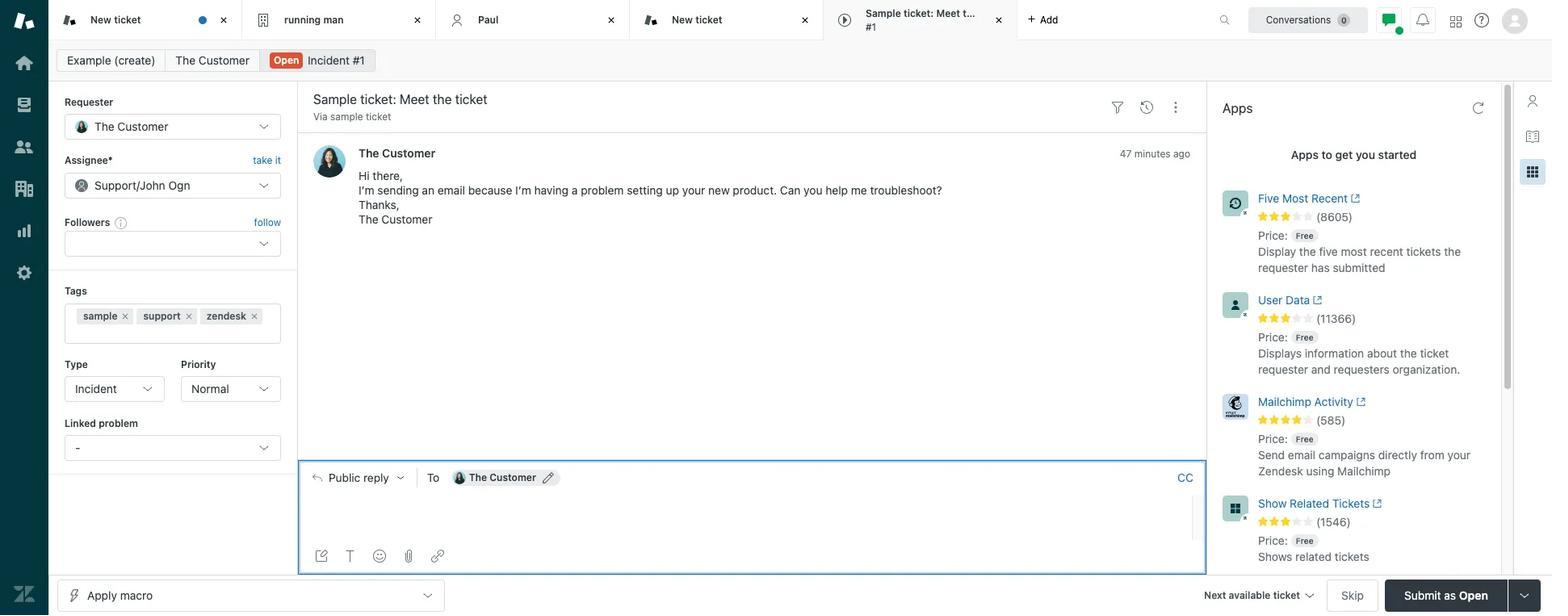 Task type: vqa. For each thing, say whether or not it's contained in the screenshot.


Task type: locate. For each thing, give the bounding box(es) containing it.
(opens in a new tab) image up the 3 stars. 1546 reviews. element
[[1370, 499, 1383, 509]]

assignee* element
[[65, 173, 281, 199]]

1 horizontal spatial mailchimp
[[1338, 464, 1391, 478]]

the customer inside requester element
[[95, 120, 168, 134]]

0 vertical spatial requester
[[1259, 261, 1309, 275]]

requester down 'displays'
[[1259, 363, 1309, 376]]

the customer up there,
[[359, 147, 436, 160]]

1 horizontal spatial incident
[[308, 53, 350, 67]]

0 vertical spatial #1
[[866, 21, 877, 33]]

(opens in a new tab) image inside "five most recent" link
[[1348, 194, 1361, 204]]

man
[[323, 14, 344, 26]]

1 remove image from the left
[[121, 311, 130, 321]]

3 price: from the top
[[1259, 432, 1288, 446]]

having
[[534, 184, 569, 197]]

0 vertical spatial sample
[[330, 111, 363, 123]]

running man
[[284, 14, 344, 26]]

(opens in a new tab) image up (8605)
[[1348, 194, 1361, 204]]

you
[[1356, 148, 1376, 162], [804, 184, 823, 197]]

incident down type
[[75, 382, 117, 396]]

problem right a
[[581, 184, 624, 197]]

3 close image from the left
[[603, 12, 620, 28]]

1 vertical spatial #1
[[353, 53, 365, 67]]

to
[[427, 471, 440, 484]]

the customer link up requester element
[[165, 49, 260, 72]]

ticket actions image
[[1170, 101, 1183, 114]]

4 price: from the top
[[1259, 534, 1288, 548]]

the customer right "(create)"
[[176, 53, 250, 67]]

add link (cmd k) image
[[431, 550, 444, 563]]

free for related
[[1296, 536, 1314, 546]]

remove image left support
[[121, 311, 130, 321]]

price:
[[1259, 229, 1288, 242], [1259, 330, 1288, 344], [1259, 432, 1288, 446], [1259, 534, 1288, 548]]

new ticket up example (create)
[[90, 14, 141, 26]]

mailchimp inside price: free send email campaigns directly from your zendesk using mailchimp
[[1338, 464, 1391, 478]]

free
[[1296, 231, 1314, 241], [1296, 333, 1314, 343], [1296, 435, 1314, 444], [1296, 536, 1314, 546]]

display
[[1259, 245, 1297, 259]]

recent
[[1371, 245, 1404, 259]]

new
[[90, 14, 111, 26], [672, 14, 693, 26]]

mailchimp down campaigns
[[1338, 464, 1391, 478]]

your
[[682, 184, 706, 197], [1448, 448, 1471, 462]]

apps for apps
[[1223, 101, 1253, 116]]

(opens in a new tab) image
[[1348, 194, 1361, 204], [1311, 296, 1323, 306]]

#1 down 'running man' tab
[[353, 53, 365, 67]]

0 horizontal spatial remove image
[[121, 311, 130, 321]]

add attachment image
[[402, 550, 415, 563]]

the
[[176, 53, 196, 67], [95, 120, 114, 134], [359, 147, 379, 160], [359, 213, 379, 227], [469, 471, 487, 484]]

customer inside hi there, i'm sending an email because i'm having a problem setting up your new product. can you help me troubleshoot? thanks, the customer
[[382, 213, 433, 227]]

requester down display
[[1259, 261, 1309, 275]]

the customer right customer@example.com icon
[[469, 471, 536, 484]]

1 vertical spatial incident
[[75, 382, 117, 396]]

remove image right support
[[184, 311, 194, 321]]

i'm down the hi
[[359, 184, 375, 197]]

price: inside the price: free display the five most recent tickets the requester has submitted
[[1259, 229, 1288, 242]]

free inside the price: free display the five most recent tickets the requester has submitted
[[1296, 231, 1314, 241]]

1 free from the top
[[1296, 231, 1314, 241]]

47 minutes ago text field
[[1120, 148, 1191, 160]]

new ticket tab
[[48, 0, 242, 40], [630, 0, 824, 40]]

0 horizontal spatial (opens in a new tab) image
[[1311, 296, 1323, 306]]

0 vertical spatial apps
[[1223, 101, 1253, 116]]

1 horizontal spatial new ticket tab
[[630, 0, 824, 40]]

add button
[[1018, 0, 1068, 40]]

4 stars. 585 reviews. element
[[1259, 414, 1492, 428]]

normal
[[191, 382, 229, 396]]

1 vertical spatial your
[[1448, 448, 1471, 462]]

1 horizontal spatial tickets
[[1407, 245, 1442, 259]]

normal button
[[181, 376, 281, 402]]

0 horizontal spatial i'm
[[359, 184, 375, 197]]

2 requester from the top
[[1259, 363, 1309, 376]]

cc button
[[1178, 471, 1194, 485]]

remove image for zendesk
[[250, 311, 259, 321]]

ticket right meet
[[981, 7, 1008, 19]]

incident inside popup button
[[75, 382, 117, 396]]

remove image
[[121, 311, 130, 321], [184, 311, 194, 321], [250, 311, 259, 321]]

ago
[[1174, 148, 1191, 160]]

tickets
[[1407, 245, 1442, 259], [1335, 550, 1370, 564]]

using
[[1307, 464, 1335, 478]]

close image
[[216, 12, 232, 28], [410, 12, 426, 28], [603, 12, 620, 28], [991, 12, 1007, 28]]

1 horizontal spatial email
[[1288, 448, 1316, 462]]

open
[[274, 54, 299, 66], [1460, 589, 1489, 602]]

events image
[[1141, 101, 1154, 114]]

mailchimp down the and
[[1259, 395, 1312, 409]]

you inside hi there, i'm sending an email because i'm having a problem setting up your new product. can you help me troubleshoot? thanks, the customer
[[804, 184, 823, 197]]

price: up 'displays'
[[1259, 330, 1288, 344]]

free inside price: free send email campaigns directly from your zendesk using mailchimp
[[1296, 435, 1314, 444]]

1 vertical spatial email
[[1288, 448, 1316, 462]]

3 remove image from the left
[[250, 311, 259, 321]]

the down requester
[[95, 120, 114, 134]]

sample right via
[[330, 111, 363, 123]]

apps right "ticket actions" image
[[1223, 101, 1253, 116]]

0 horizontal spatial apps
[[1223, 101, 1253, 116]]

2 remove image from the left
[[184, 311, 194, 321]]

1 close image from the left
[[216, 12, 232, 28]]

an
[[422, 184, 435, 197]]

price: up "send"
[[1259, 432, 1288, 446]]

zendesk
[[1259, 464, 1304, 478]]

1 vertical spatial (opens in a new tab) image
[[1370, 499, 1383, 509]]

next available ticket
[[1205, 589, 1301, 601]]

price: free displays information about the ticket requester and requesters organization.
[[1259, 330, 1461, 376]]

the right "(create)"
[[176, 53, 196, 67]]

information
[[1305, 347, 1365, 360]]

0 vertical spatial (opens in a new tab) image
[[1348, 194, 1361, 204]]

the down 'thanks,'
[[359, 213, 379, 227]]

the customer link up there,
[[359, 147, 436, 160]]

views image
[[14, 95, 35, 116]]

edit user image
[[543, 472, 554, 484]]

show related tickets image
[[1223, 496, 1249, 522]]

i'm left having
[[516, 184, 531, 197]]

3 stars. 8605 reviews. element
[[1259, 210, 1492, 225]]

0 horizontal spatial incident
[[75, 382, 117, 396]]

remove image for sample
[[121, 311, 130, 321]]

free up display
[[1296, 231, 1314, 241]]

main element
[[0, 0, 48, 616]]

0 horizontal spatial new ticket tab
[[48, 0, 242, 40]]

email right 'an'
[[438, 184, 465, 197]]

1 horizontal spatial new
[[672, 14, 693, 26]]

tickets right recent
[[1407, 245, 1442, 259]]

#1 inside sample ticket: meet the ticket #1
[[866, 21, 877, 33]]

your right up
[[682, 184, 706, 197]]

price: for send
[[1259, 432, 1288, 446]]

ticket
[[981, 7, 1008, 19], [114, 14, 141, 26], [696, 14, 723, 26], [366, 111, 391, 123], [1421, 347, 1450, 360], [1274, 589, 1301, 601]]

sample down tags
[[83, 310, 118, 322]]

the up organization.
[[1401, 347, 1418, 360]]

incident
[[308, 53, 350, 67], [75, 382, 117, 396]]

1 horizontal spatial (opens in a new tab) image
[[1370, 499, 1383, 509]]

0 vertical spatial tickets
[[1407, 245, 1442, 259]]

(opens in a new tab) image for show related tickets
[[1370, 499, 1383, 509]]

ticket right available
[[1274, 589, 1301, 601]]

0 horizontal spatial new ticket
[[90, 14, 141, 26]]

you right get
[[1356, 148, 1376, 162]]

displays possible ticket submission types image
[[1519, 589, 1532, 602]]

tab
[[824, 0, 1018, 40]]

remove image for support
[[184, 311, 194, 321]]

0 vertical spatial open
[[274, 54, 299, 66]]

(opens in a new tab) image inside user data link
[[1311, 296, 1323, 306]]

requester inside price: free displays information about the ticket requester and requesters organization.
[[1259, 363, 1309, 376]]

(585)
[[1317, 414, 1346, 427]]

0 horizontal spatial problem
[[99, 418, 138, 430]]

1 horizontal spatial #1
[[866, 21, 877, 33]]

0 horizontal spatial your
[[682, 184, 706, 197]]

(opens in a new tab) image up (11366)
[[1311, 296, 1323, 306]]

ticket right via
[[366, 111, 391, 123]]

0 horizontal spatial open
[[274, 54, 299, 66]]

1 horizontal spatial sample
[[330, 111, 363, 123]]

tickets up skip
[[1335, 550, 1370, 564]]

1 horizontal spatial remove image
[[184, 311, 194, 321]]

recent
[[1312, 191, 1348, 205]]

organizations image
[[14, 179, 35, 200]]

the
[[963, 7, 979, 19], [1300, 245, 1317, 259], [1445, 245, 1462, 259], [1401, 347, 1418, 360]]

3 free from the top
[[1296, 435, 1314, 444]]

free up 'displays'
[[1296, 333, 1314, 343]]

apps left to
[[1292, 148, 1319, 162]]

incident inside secondary 'element'
[[308, 53, 350, 67]]

2 price: from the top
[[1259, 330, 1288, 344]]

0 vertical spatial email
[[438, 184, 465, 197]]

setting
[[627, 184, 663, 197]]

Subject field
[[310, 90, 1100, 109]]

0 horizontal spatial mailchimp
[[1259, 395, 1312, 409]]

1 vertical spatial the customer link
[[359, 147, 436, 160]]

2 new ticket from the left
[[672, 14, 723, 26]]

4 free from the top
[[1296, 536, 1314, 546]]

0 vertical spatial you
[[1356, 148, 1376, 162]]

1 horizontal spatial new ticket
[[672, 14, 723, 26]]

(opens in a new tab) image inside mailchimp activity link
[[1354, 398, 1366, 407]]

2 free from the top
[[1296, 333, 1314, 343]]

Public reply composer text field
[[305, 495, 1188, 529]]

1 vertical spatial apps
[[1292, 148, 1319, 162]]

(opens in a new tab) image for five most recent
[[1348, 194, 1361, 204]]

3 stars. 1546 reviews. element
[[1259, 515, 1492, 530]]

open down running on the left of page
[[274, 54, 299, 66]]

(opens in a new tab) image up 4 stars. 585 reviews. element
[[1354, 398, 1366, 407]]

followers element
[[65, 231, 281, 257]]

price: up shows
[[1259, 534, 1288, 548]]

price: for displays
[[1259, 330, 1288, 344]]

skip
[[1342, 589, 1364, 602]]

1 horizontal spatial i'm
[[516, 184, 531, 197]]

the right customer@example.com icon
[[469, 471, 487, 484]]

0 vertical spatial problem
[[581, 184, 624, 197]]

1 horizontal spatial your
[[1448, 448, 1471, 462]]

the right recent
[[1445, 245, 1462, 259]]

(1546)
[[1317, 515, 1351, 529]]

4 close image from the left
[[991, 12, 1007, 28]]

0 vertical spatial your
[[682, 184, 706, 197]]

insert emojis image
[[373, 550, 386, 563]]

the right meet
[[963, 7, 979, 19]]

open right as
[[1460, 589, 1489, 602]]

linked problem element
[[65, 436, 281, 462]]

price: inside price: free send email campaigns directly from your zendesk using mailchimp
[[1259, 432, 1288, 446]]

1 horizontal spatial (opens in a new tab) image
[[1348, 194, 1361, 204]]

0 vertical spatial incident
[[308, 53, 350, 67]]

email inside hi there, i'm sending an email because i'm having a problem setting up your new product. can you help me troubleshoot? thanks, the customer
[[438, 184, 465, 197]]

1 vertical spatial tickets
[[1335, 550, 1370, 564]]

price: inside price: free shows related tickets
[[1259, 534, 1288, 548]]

1 vertical spatial sample
[[83, 310, 118, 322]]

1 vertical spatial you
[[804, 184, 823, 197]]

notifications image
[[1417, 13, 1430, 26]]

tags
[[65, 285, 87, 297]]

free up related
[[1296, 536, 1314, 546]]

free for email
[[1296, 435, 1314, 444]]

your inside price: free send email campaigns directly from your zendesk using mailchimp
[[1448, 448, 1471, 462]]

ticket up "(create)"
[[114, 14, 141, 26]]

filter image
[[1112, 101, 1125, 114]]

most
[[1283, 191, 1309, 205]]

ticket:
[[904, 7, 934, 19]]

zendesk products image
[[1451, 16, 1462, 27]]

ticket up organization.
[[1421, 347, 1450, 360]]

#1 down sample at the top of the page
[[866, 21, 877, 33]]

incident for incident #1
[[308, 53, 350, 67]]

the inside the customer link
[[176, 53, 196, 67]]

paul
[[478, 14, 499, 26]]

follow
[[254, 216, 281, 229]]

(opens in a new tab) image
[[1354, 398, 1366, 407], [1370, 499, 1383, 509]]

3 stars. 11366 reviews. element
[[1259, 312, 1492, 326]]

0 horizontal spatial #1
[[353, 53, 365, 67]]

five
[[1320, 245, 1338, 259]]

1 price: from the top
[[1259, 229, 1288, 242]]

tickets inside the price: free display the five most recent tickets the requester has submitted
[[1407, 245, 1442, 259]]

public reply button
[[298, 461, 417, 495]]

0 horizontal spatial (opens in a new tab) image
[[1354, 398, 1366, 407]]

0 vertical spatial mailchimp
[[1259, 395, 1312, 409]]

sending
[[378, 184, 419, 197]]

free up using
[[1296, 435, 1314, 444]]

0 vertical spatial the customer link
[[165, 49, 260, 72]]

your inside hi there, i'm sending an email because i'm having a problem setting up your new product. can you help me troubleshoot? thanks, the customer
[[682, 184, 706, 197]]

problem down incident popup button
[[99, 418, 138, 430]]

1 vertical spatial mailchimp
[[1338, 464, 1391, 478]]

follow button
[[254, 216, 281, 230]]

0 horizontal spatial email
[[438, 184, 465, 197]]

user data link
[[1259, 292, 1463, 312]]

0 horizontal spatial tickets
[[1335, 550, 1370, 564]]

0 horizontal spatial new
[[90, 14, 111, 26]]

incident button
[[65, 376, 165, 402]]

1 i'm from the left
[[359, 184, 375, 197]]

take it button
[[253, 153, 281, 169]]

2 close image from the left
[[410, 12, 426, 28]]

incident for incident
[[75, 382, 117, 396]]

zendesk image
[[14, 584, 35, 605]]

remove image right the zendesk
[[250, 311, 259, 321]]

free inside price: free displays information about the ticket requester and requesters organization.
[[1296, 333, 1314, 343]]

the customer
[[176, 53, 250, 67], [95, 120, 168, 134], [359, 147, 436, 160], [469, 471, 536, 484]]

the customer link
[[165, 49, 260, 72], [359, 147, 436, 160]]

1 new ticket tab from the left
[[48, 0, 242, 40]]

the customer down requester
[[95, 120, 168, 134]]

(opens in a new tab) image inside show related tickets link
[[1370, 499, 1383, 509]]

0 vertical spatial (opens in a new tab) image
[[1354, 398, 1366, 407]]

0 horizontal spatial the customer link
[[165, 49, 260, 72]]

you right can
[[804, 184, 823, 197]]

1 vertical spatial open
[[1460, 589, 1489, 602]]

1 vertical spatial (opens in a new tab) image
[[1311, 296, 1323, 306]]

ticket inside price: free displays information about the ticket requester and requesters organization.
[[1421, 347, 1450, 360]]

related
[[1296, 550, 1332, 564]]

2 horizontal spatial remove image
[[250, 311, 259, 321]]

1 vertical spatial requester
[[1259, 363, 1309, 376]]

apply macro
[[87, 589, 153, 602]]

1 requester from the top
[[1259, 261, 1309, 275]]

price: up display
[[1259, 229, 1288, 242]]

email up using
[[1288, 448, 1316, 462]]

your right from
[[1448, 448, 1471, 462]]

1 horizontal spatial problem
[[581, 184, 624, 197]]

the inside hi there, i'm sending an email because i'm having a problem setting up your new product. can you help me troubleshoot? thanks, the customer
[[359, 213, 379, 227]]

open inside secondary 'element'
[[274, 54, 299, 66]]

price: inside price: free displays information about the ticket requester and requesters organization.
[[1259, 330, 1288, 344]]

free inside price: free shows related tickets
[[1296, 536, 1314, 546]]

five
[[1259, 191, 1280, 205]]

paul tab
[[436, 0, 630, 40]]

1 horizontal spatial apps
[[1292, 148, 1319, 162]]

via
[[313, 111, 328, 123]]

has
[[1312, 261, 1330, 275]]

2 new from the left
[[672, 14, 693, 26]]

example (create)
[[67, 53, 155, 67]]

apps
[[1223, 101, 1253, 116], [1292, 148, 1319, 162]]

close image
[[797, 12, 814, 28]]

product.
[[733, 184, 777, 197]]

show related tickets link
[[1259, 496, 1463, 515]]

0 horizontal spatial you
[[804, 184, 823, 197]]

five most recent image
[[1223, 191, 1249, 217]]

sample
[[866, 7, 901, 19]]

about
[[1368, 347, 1398, 360]]

free for information
[[1296, 333, 1314, 343]]

incident down "man"
[[308, 53, 350, 67]]

1 new ticket from the left
[[90, 14, 141, 26]]

email inside price: free send email campaigns directly from your zendesk using mailchimp
[[1288, 448, 1316, 462]]

requester element
[[65, 114, 281, 140]]

user
[[1259, 293, 1283, 307]]

new ticket up subject field
[[672, 14, 723, 26]]

activity
[[1315, 395, 1354, 409]]



Task type: describe. For each thing, give the bounding box(es) containing it.
organization.
[[1393, 363, 1461, 376]]

running
[[284, 14, 321, 26]]

user data image
[[1223, 292, 1249, 318]]

customer inside requester element
[[117, 120, 168, 134]]

support
[[95, 178, 136, 192]]

tickets
[[1333, 497, 1370, 511]]

requester
[[65, 96, 113, 108]]

47 minutes ago
[[1120, 148, 1191, 160]]

the customer link inside secondary 'element'
[[165, 49, 260, 72]]

help
[[826, 184, 848, 197]]

mailchimp activity
[[1259, 395, 1354, 409]]

can
[[780, 184, 801, 197]]

1 vertical spatial problem
[[99, 418, 138, 430]]

thanks,
[[359, 198, 400, 212]]

(create)
[[114, 53, 155, 67]]

the inside sample ticket: meet the ticket #1
[[963, 7, 979, 19]]

a
[[572, 184, 578, 197]]

avatar image
[[313, 146, 346, 178]]

2 new ticket tab from the left
[[630, 0, 824, 40]]

#1 inside secondary 'element'
[[353, 53, 365, 67]]

get
[[1336, 148, 1353, 162]]

it
[[275, 155, 281, 167]]

reporting image
[[14, 221, 35, 242]]

(opens in a new tab) image for user data
[[1311, 296, 1323, 306]]

apps to get you started
[[1292, 148, 1417, 162]]

up
[[666, 184, 679, 197]]

minutes
[[1135, 148, 1171, 160]]

assignee*
[[65, 155, 113, 167]]

submitted
[[1333, 261, 1386, 275]]

-
[[75, 441, 80, 455]]

available
[[1229, 589, 1271, 601]]

send
[[1259, 448, 1285, 462]]

1 new from the left
[[90, 14, 111, 26]]

skip button
[[1327, 580, 1379, 612]]

ticket up subject field
[[696, 14, 723, 26]]

to
[[1322, 148, 1333, 162]]

apps for apps to get you started
[[1292, 148, 1319, 162]]

new ticket for 2nd new ticket tab from the right
[[90, 14, 141, 26]]

free for the
[[1296, 231, 1314, 241]]

close image inside paul tab
[[603, 12, 620, 28]]

(8605)
[[1317, 210, 1353, 224]]

hide composer image
[[746, 454, 759, 467]]

most
[[1341, 245, 1367, 259]]

price: free shows related tickets
[[1259, 534, 1370, 564]]

2 i'm from the left
[[516, 184, 531, 197]]

hi
[[359, 169, 370, 183]]

customer inside secondary 'element'
[[199, 53, 250, 67]]

ticket inside popup button
[[1274, 589, 1301, 601]]

take it
[[253, 155, 281, 167]]

support / john ogn
[[95, 178, 190, 192]]

hi there, i'm sending an email because i'm having a problem setting up your new product. can you help me troubleshoot? thanks, the customer
[[359, 169, 943, 227]]

priority
[[181, 358, 216, 370]]

the up the hi
[[359, 147, 379, 160]]

public
[[329, 471, 361, 484]]

five most recent
[[1259, 191, 1348, 205]]

macro
[[120, 589, 153, 602]]

tab containing sample ticket: meet the ticket
[[824, 0, 1018, 40]]

knowledge image
[[1527, 130, 1540, 143]]

price: for shows
[[1259, 534, 1288, 548]]

admin image
[[14, 263, 35, 284]]

47
[[1120, 148, 1132, 160]]

next
[[1205, 589, 1227, 601]]

from
[[1421, 448, 1445, 462]]

the inside price: free displays information about the ticket requester and requesters organization.
[[1401, 347, 1418, 360]]

next available ticket button
[[1197, 580, 1321, 614]]

type
[[65, 358, 88, 370]]

close image inside 'running man' tab
[[410, 12, 426, 28]]

linked problem
[[65, 418, 138, 430]]

the inside requester element
[[95, 120, 114, 134]]

conversations
[[1266, 13, 1332, 25]]

add
[[1041, 13, 1059, 25]]

show
[[1259, 497, 1287, 511]]

problem inside hi there, i'm sending an email because i'm having a problem setting up your new product. can you help me troubleshoot? thanks, the customer
[[581, 184, 624, 197]]

ticket inside sample ticket: meet the ticket #1
[[981, 7, 1008, 19]]

me
[[851, 184, 867, 197]]

shows
[[1259, 550, 1293, 564]]

draft mode image
[[315, 550, 328, 563]]

troubleshoot?
[[870, 184, 943, 197]]

mailchimp activity image
[[1223, 394, 1249, 420]]

example (create) button
[[57, 49, 166, 72]]

as
[[1445, 589, 1457, 602]]

five most recent link
[[1259, 191, 1463, 210]]

zendesk support image
[[14, 11, 35, 32]]

take
[[253, 155, 272, 167]]

/
[[136, 178, 140, 192]]

because
[[468, 184, 512, 197]]

info on adding followers image
[[115, 216, 128, 229]]

requester inside the price: free display the five most recent tickets the requester has submitted
[[1259, 261, 1309, 275]]

the customer inside secondary 'element'
[[176, 53, 250, 67]]

example
[[67, 53, 111, 67]]

started
[[1379, 148, 1417, 162]]

price: for display
[[1259, 229, 1288, 242]]

(11366)
[[1317, 312, 1357, 326]]

mailchimp activity link
[[1259, 394, 1463, 414]]

secondary element
[[48, 44, 1553, 77]]

cc
[[1178, 471, 1194, 484]]

support
[[143, 310, 181, 322]]

customer context image
[[1527, 95, 1540, 107]]

1 horizontal spatial you
[[1356, 148, 1376, 162]]

related
[[1290, 497, 1330, 511]]

(opens in a new tab) image for mailchimp activity
[[1354, 398, 1366, 407]]

1 horizontal spatial the customer link
[[359, 147, 436, 160]]

tabs tab list
[[48, 0, 1203, 40]]

submit
[[1405, 589, 1442, 602]]

the up has on the right of the page
[[1300, 245, 1317, 259]]

apps image
[[1527, 166, 1540, 179]]

0 horizontal spatial sample
[[83, 310, 118, 322]]

ogn
[[168, 178, 190, 192]]

reply
[[364, 471, 389, 484]]

campaigns
[[1319, 448, 1376, 462]]

tickets inside price: free shows related tickets
[[1335, 550, 1370, 564]]

customer@example.com image
[[453, 471, 466, 484]]

apply
[[87, 589, 117, 602]]

new
[[709, 184, 730, 197]]

button displays agent's chat status as online. image
[[1383, 13, 1396, 26]]

running man tab
[[242, 0, 436, 40]]

get started image
[[14, 53, 35, 74]]

get help image
[[1475, 13, 1490, 27]]

price: free display the five most recent tickets the requester has submitted
[[1259, 229, 1462, 275]]

zendesk
[[207, 310, 246, 322]]

price: free send email campaigns directly from your zendesk using mailchimp
[[1259, 432, 1471, 478]]

user data
[[1259, 293, 1311, 307]]

submit as open
[[1405, 589, 1489, 602]]

format text image
[[344, 550, 357, 563]]

customers image
[[14, 137, 35, 158]]

new ticket for second new ticket tab
[[672, 14, 723, 26]]

john
[[140, 178, 165, 192]]

incident #1
[[308, 53, 365, 67]]

displays
[[1259, 347, 1302, 360]]

1 horizontal spatial open
[[1460, 589, 1489, 602]]

conversations button
[[1249, 7, 1369, 33]]



